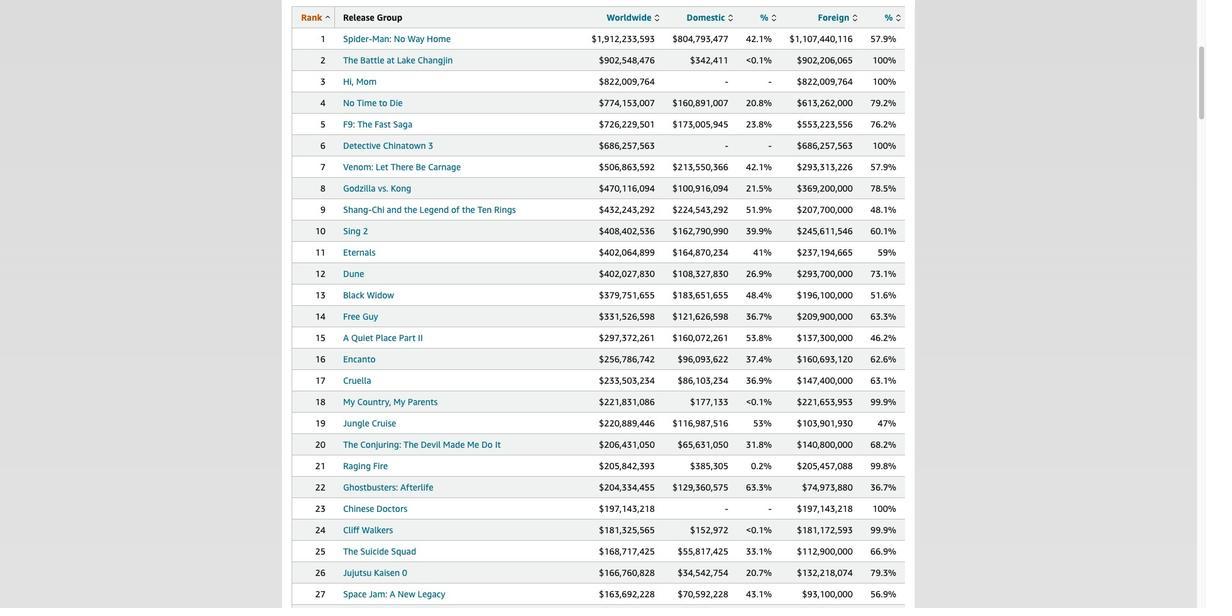 Task type: vqa. For each thing, say whether or not it's contained in the screenshot.


Task type: locate. For each thing, give the bounding box(es) containing it.
1 vertical spatial no
[[343, 97, 355, 108]]

26.9%
[[746, 269, 772, 279]]

$686,257,563
[[599, 140, 655, 151], [797, 140, 853, 151]]

time
[[357, 97, 377, 108]]

cruella
[[343, 375, 371, 386]]

1 vertical spatial 63.3%
[[746, 482, 772, 493]]

0 vertical spatial 99.9%
[[871, 397, 897, 407]]

hi, mom link
[[343, 76, 377, 87]]

0 horizontal spatial %
[[761, 12, 769, 23]]

$197,143,218 up $181,172,593
[[797, 504, 853, 514]]

$206,431,050
[[599, 440, 655, 450]]

1 horizontal spatial %
[[885, 12, 893, 23]]

3 up carnage
[[428, 140, 434, 151]]

2
[[321, 55, 326, 65], [363, 226, 368, 236]]

63.3% down the 51.6%
[[871, 311, 897, 322]]

$822,009,764 down $902,206,065
[[797, 76, 853, 87]]

group
[[377, 12, 403, 23]]

1 vertical spatial 36.7%
[[871, 482, 897, 493]]

43.1%
[[746, 589, 772, 600]]

3 100% from the top
[[873, 140, 897, 151]]

4 100% from the top
[[873, 504, 897, 514]]

squad
[[391, 546, 416, 557]]

jam:
[[369, 589, 388, 600]]

$402,064,899
[[599, 247, 655, 258]]

42.1%
[[746, 33, 772, 44], [746, 162, 772, 172]]

black widow link
[[343, 290, 394, 301]]

shang-chi and the legend of the ten rings
[[343, 204, 516, 215]]

99.9% up 66.9%
[[871, 525, 897, 536]]

suicide
[[361, 546, 389, 557]]

$93,100,000
[[803, 589, 853, 600]]

0 horizontal spatial $197,143,218
[[599, 504, 655, 514]]

$822,009,764 down $902,548,476
[[599, 76, 655, 87]]

ghostbusters: afterlife
[[343, 482, 434, 493]]

2 down the 1
[[321, 55, 326, 65]]

99.9% for $181,172,593
[[871, 525, 897, 536]]

8
[[321, 183, 326, 194]]

2 99.9% from the top
[[871, 525, 897, 536]]

cliff walkers
[[343, 525, 393, 536]]

% right domestic link
[[761, 12, 769, 23]]

$293,700,000
[[797, 269, 853, 279]]

the battle at lake changjin
[[343, 55, 453, 65]]

23
[[315, 504, 326, 514]]

$160,693,120
[[797, 354, 853, 365]]

the down jungle
[[343, 440, 358, 450]]

1 vertical spatial 99.9%
[[871, 525, 897, 536]]

- down 23.8%
[[769, 140, 772, 151]]

rank link
[[301, 12, 330, 23], [301, 12, 330, 23]]

worldwide
[[607, 12, 652, 23]]

% right foreign link
[[885, 12, 893, 23]]

chinese doctors
[[343, 504, 408, 514]]

% link right domestic link
[[761, 12, 777, 23]]

0 vertical spatial 36.7%
[[746, 311, 772, 322]]

99.9% for $221,653,953
[[871, 397, 897, 407]]

<0.1% up 33.1%
[[746, 525, 772, 536]]

57.9%
[[871, 33, 897, 44], [871, 162, 897, 172]]

my left parents
[[394, 397, 406, 407]]

at
[[387, 55, 395, 65]]

1 horizontal spatial $822,009,764
[[797, 76, 853, 87]]

0 horizontal spatial $822,009,764
[[599, 76, 655, 87]]

0 vertical spatial 3
[[321, 76, 326, 87]]

2 vertical spatial <0.1%
[[746, 525, 772, 536]]

63.3% down the '0.2%' on the right bottom of page
[[746, 482, 772, 493]]

0 horizontal spatial 3
[[321, 76, 326, 87]]

1 99.9% from the top
[[871, 397, 897, 407]]

- up $213,550,366
[[725, 140, 729, 151]]

cliff walkers link
[[343, 525, 393, 536]]

1 horizontal spatial a
[[390, 589, 396, 600]]

1 $197,143,218 from the left
[[599, 504, 655, 514]]

spider-man: no way home
[[343, 33, 451, 44]]

48.1%
[[871, 204, 897, 215]]

2 % link from the left
[[885, 12, 901, 23]]

3 <0.1% from the top
[[746, 525, 772, 536]]

$163,692,228
[[599, 589, 655, 600]]

10
[[315, 226, 326, 236]]

encanto link
[[343, 354, 376, 365]]

53.8%
[[746, 333, 772, 343]]

<0.1% down 36.9%
[[746, 397, 772, 407]]

0 horizontal spatial % link
[[761, 12, 777, 23]]

my
[[343, 397, 355, 407], [394, 397, 406, 407]]

1 horizontal spatial my
[[394, 397, 406, 407]]

vs.
[[378, 183, 389, 194]]

1 horizontal spatial % link
[[885, 12, 901, 23]]

16
[[315, 354, 326, 365]]

no time to die link
[[343, 97, 403, 108]]

46.2%
[[871, 333, 897, 343]]

$164,870,234
[[673, 247, 729, 258]]

$168,717,425
[[599, 546, 655, 557]]

$116,987,516
[[673, 418, 729, 429]]

$686,257,563 down $726,229,501 in the top of the page
[[599, 140, 655, 151]]

0 horizontal spatial 63.3%
[[746, 482, 772, 493]]

space jam: a new legacy link
[[343, 589, 446, 600]]

to
[[379, 97, 388, 108]]

2 % from the left
[[885, 12, 893, 23]]

% link right foreign link
[[885, 12, 901, 23]]

detective chinatown 3
[[343, 140, 434, 151]]

2 $686,257,563 from the left
[[797, 140, 853, 151]]

a left new
[[390, 589, 396, 600]]

way
[[408, 33, 425, 44]]

1 vertical spatial 57.9%
[[871, 162, 897, 172]]

$221,653,953
[[797, 397, 853, 407]]

57.9% for $1,107,440,116
[[871, 33, 897, 44]]

99.9%
[[871, 397, 897, 407], [871, 525, 897, 536]]

0 horizontal spatial $686,257,563
[[599, 140, 655, 151]]

domestic
[[687, 12, 725, 23]]

$197,143,218 down $204,334,455
[[599, 504, 655, 514]]

no
[[394, 33, 405, 44], [343, 97, 355, 108]]

1 horizontal spatial $686,257,563
[[797, 140, 853, 151]]

1 horizontal spatial 2
[[363, 226, 368, 236]]

2 right sing
[[363, 226, 368, 236]]

1 100% from the top
[[873, 55, 897, 65]]

0 vertical spatial 63.3%
[[871, 311, 897, 322]]

57.9% right $1,107,440,116
[[871, 33, 897, 44]]

99.9% down the 63.1%
[[871, 397, 897, 407]]

57.9% up 78.5%
[[871, 162, 897, 172]]

<0.1% for $342,411
[[746, 55, 772, 65]]

0 vertical spatial <0.1%
[[746, 55, 772, 65]]

1 horizontal spatial 36.7%
[[871, 482, 897, 493]]

$506,863,592
[[599, 162, 655, 172]]

dune
[[343, 269, 364, 279]]

62.6%
[[871, 354, 897, 365]]

100% for $822,009,764
[[873, 76, 897, 87]]

legend
[[420, 204, 449, 215]]

42.1% up the '21.5%'
[[746, 162, 772, 172]]

$233,503,234
[[599, 375, 655, 386]]

0 horizontal spatial my
[[343, 397, 355, 407]]

1 vertical spatial a
[[390, 589, 396, 600]]

the right and
[[404, 204, 418, 215]]

place
[[376, 333, 397, 343]]

the up hi,
[[343, 55, 358, 65]]

battle
[[361, 55, 385, 65]]

2 $197,143,218 from the left
[[797, 504, 853, 514]]

<0.1% up 20.8%
[[746, 55, 772, 65]]

$197,143,218
[[599, 504, 655, 514], [797, 504, 853, 514]]

$196,100,000
[[797, 290, 853, 301]]

0 horizontal spatial 36.7%
[[746, 311, 772, 322]]

0 horizontal spatial no
[[343, 97, 355, 108]]

1 vertical spatial 2
[[363, 226, 368, 236]]

changjin
[[418, 55, 453, 65]]

1 horizontal spatial $197,143,218
[[797, 504, 853, 514]]

31.8%
[[746, 440, 772, 450]]

0 vertical spatial 2
[[321, 55, 326, 65]]

36.7% up 53.8%
[[746, 311, 772, 322]]

cruella link
[[343, 375, 371, 386]]

2 my from the left
[[394, 397, 406, 407]]

39.9%
[[746, 226, 772, 236]]

a quiet place part ii
[[343, 333, 423, 343]]

13
[[315, 290, 326, 301]]

1 <0.1% from the top
[[746, 55, 772, 65]]

42.1% right $804,793,477
[[746, 33, 772, 44]]

domestic link
[[687, 12, 733, 23]]

3 up the 4
[[321, 76, 326, 87]]

0 vertical spatial 42.1%
[[746, 33, 772, 44]]

walkers
[[362, 525, 393, 536]]

1 horizontal spatial no
[[394, 33, 405, 44]]

the right 'of' on the top
[[462, 204, 475, 215]]

a left quiet
[[343, 333, 349, 343]]

no left way
[[394, 33, 405, 44]]

0 horizontal spatial 2
[[321, 55, 326, 65]]

2 42.1% from the top
[[746, 162, 772, 172]]

1 42.1% from the top
[[746, 33, 772, 44]]

<0.1% for $177,133
[[746, 397, 772, 407]]

2 <0.1% from the top
[[746, 397, 772, 407]]

$96,093,622
[[678, 354, 729, 365]]

$379,751,655
[[599, 290, 655, 301]]

1 horizontal spatial the
[[462, 204, 475, 215]]

0 horizontal spatial a
[[343, 333, 349, 343]]

the suicide squad
[[343, 546, 416, 557]]

1 horizontal spatial 3
[[428, 140, 434, 151]]

$686,257,563 up '$293,313,226'
[[797, 140, 853, 151]]

my up jungle
[[343, 397, 355, 407]]

$147,400,000
[[797, 375, 853, 386]]

2 100% from the top
[[873, 76, 897, 87]]

36.7% down 99.8%
[[871, 482, 897, 493]]

no left time
[[343, 97, 355, 108]]

1 vertical spatial <0.1%
[[746, 397, 772, 407]]

the down cliff
[[343, 546, 358, 557]]

it
[[495, 440, 501, 450]]

17
[[315, 375, 326, 386]]

2 57.9% from the top
[[871, 162, 897, 172]]

$204,334,455
[[599, 482, 655, 493]]

the
[[343, 55, 358, 65], [358, 119, 373, 130], [343, 440, 358, 450], [404, 440, 419, 450], [343, 546, 358, 557]]

my country, my parents link
[[343, 397, 438, 407]]

0 vertical spatial a
[[343, 333, 349, 343]]

0 horizontal spatial the
[[404, 204, 418, 215]]

$613,262,000
[[797, 97, 853, 108]]

1 vertical spatial 42.1%
[[746, 162, 772, 172]]

$160,891,007
[[673, 97, 729, 108]]

0 vertical spatial 57.9%
[[871, 33, 897, 44]]

1 57.9% from the top
[[871, 33, 897, 44]]



Task type: describe. For each thing, give the bounding box(es) containing it.
- up $152,972
[[725, 504, 729, 514]]

mom
[[356, 76, 377, 87]]

0 vertical spatial no
[[394, 33, 405, 44]]

<0.1% for $152,972
[[746, 525, 772, 536]]

21.5%
[[746, 183, 772, 194]]

the conjuring: the devil made me do it link
[[343, 440, 501, 450]]

25
[[315, 546, 326, 557]]

$86,103,234
[[678, 375, 729, 386]]

19
[[315, 418, 326, 429]]

22
[[315, 482, 326, 493]]

4
[[321, 97, 326, 108]]

$902,206,065
[[797, 55, 853, 65]]

$74,973,880
[[803, 482, 853, 493]]

sing
[[343, 226, 361, 236]]

1 % link from the left
[[761, 12, 777, 23]]

23.8%
[[746, 119, 772, 130]]

21
[[315, 461, 326, 472]]

1 the from the left
[[404, 204, 418, 215]]

$183,651,655
[[673, 290, 729, 301]]

$177,133
[[691, 397, 729, 407]]

68.2%
[[871, 440, 897, 450]]

$140,800,000
[[797, 440, 853, 450]]

kaisen
[[374, 568, 400, 579]]

the right f9:
[[358, 119, 373, 130]]

$804,793,477
[[673, 33, 729, 44]]

1 horizontal spatial 63.3%
[[871, 311, 897, 322]]

the for suicide
[[343, 546, 358, 557]]

78.5%
[[871, 183, 897, 194]]

sing 2
[[343, 226, 368, 236]]

raging fire link
[[343, 461, 388, 472]]

42.1% for $804,793,477
[[746, 33, 772, 44]]

1 vertical spatial 3
[[428, 140, 434, 151]]

$369,200,000
[[797, 183, 853, 194]]

57.9% for $293,313,226
[[871, 162, 897, 172]]

1 $686,257,563 from the left
[[599, 140, 655, 151]]

1 $822,009,764 from the left
[[599, 76, 655, 87]]

7
[[321, 162, 326, 172]]

$129,360,575
[[673, 482, 729, 493]]

saga
[[393, 119, 413, 130]]

afterlife
[[401, 482, 434, 493]]

20
[[315, 440, 326, 450]]

ii
[[418, 333, 423, 343]]

47%
[[878, 418, 897, 429]]

$902,548,476
[[599, 55, 655, 65]]

me
[[467, 440, 480, 450]]

jujutsu
[[343, 568, 372, 579]]

48.4%
[[746, 290, 772, 301]]

shang-chi and the legend of the ten rings link
[[343, 204, 516, 215]]

guy
[[363, 311, 378, 322]]

parents
[[408, 397, 438, 407]]

godzilla vs. kong
[[343, 183, 412, 194]]

f9: the fast saga link
[[343, 119, 413, 130]]

ten
[[478, 204, 492, 215]]

$402,027,830
[[599, 269, 655, 279]]

the battle at lake changjin link
[[343, 55, 453, 65]]

- down the '0.2%' on the right bottom of page
[[769, 504, 772, 514]]

detective
[[343, 140, 381, 151]]

18
[[315, 397, 326, 407]]

kong
[[391, 183, 412, 194]]

eternals
[[343, 247, 376, 258]]

$152,972
[[691, 525, 729, 536]]

100% for $197,143,218
[[873, 504, 897, 514]]

- up 20.8%
[[769, 76, 772, 87]]

24
[[315, 525, 326, 536]]

$297,372,261
[[599, 333, 655, 343]]

26
[[315, 568, 326, 579]]

the suicide squad link
[[343, 546, 416, 557]]

$34,542,754
[[678, 568, 729, 579]]

there
[[391, 162, 414, 172]]

$209,900,000
[[797, 311, 853, 322]]

the for battle
[[343, 55, 358, 65]]

the left devil
[[404, 440, 419, 450]]

37.4%
[[746, 354, 772, 365]]

$224,543,292
[[673, 204, 729, 215]]

51.9%
[[746, 204, 772, 215]]

$70,592,228
[[678, 589, 729, 600]]

venom: let there be carnage
[[343, 162, 461, 172]]

$181,172,593
[[797, 525, 853, 536]]

100% for $902,206,065
[[873, 55, 897, 65]]

- down $342,411
[[725, 76, 729, 87]]

41%
[[754, 247, 772, 258]]

jujutsu kaisen 0 link
[[343, 568, 408, 579]]

man:
[[372, 33, 392, 44]]

encanto
[[343, 354, 376, 365]]

eternals link
[[343, 247, 376, 258]]

detective chinatown 3 link
[[343, 140, 434, 151]]

the for conjuring:
[[343, 440, 358, 450]]

12
[[315, 269, 326, 279]]

2 $822,009,764 from the left
[[797, 76, 853, 87]]

36.9%
[[746, 375, 772, 386]]

27
[[315, 589, 326, 600]]

$173,005,945
[[673, 119, 729, 130]]

$774,153,007
[[599, 97, 655, 108]]

godzilla
[[343, 183, 376, 194]]

$166,760,828
[[599, 568, 655, 579]]

1 my from the left
[[343, 397, 355, 407]]

0
[[402, 568, 408, 579]]

$205,457,088
[[797, 461, 853, 472]]

42.1% for $213,550,366
[[746, 162, 772, 172]]

worldwide link
[[607, 12, 660, 23]]

1 % from the left
[[761, 12, 769, 23]]

$385,305
[[691, 461, 729, 472]]

$220,889,446
[[599, 418, 655, 429]]

14
[[315, 311, 326, 322]]

100% for $686,257,563
[[873, 140, 897, 151]]

1
[[321, 33, 326, 44]]

$331,526,598
[[599, 311, 655, 322]]

free guy
[[343, 311, 378, 322]]

2 the from the left
[[462, 204, 475, 215]]



